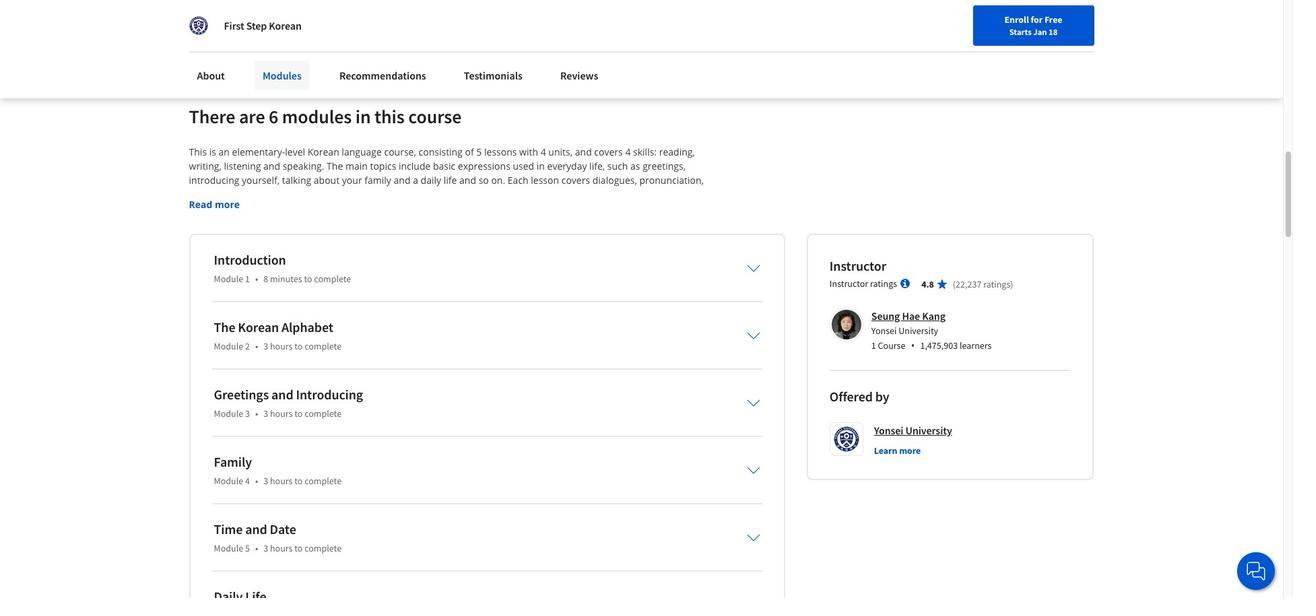 Task type: vqa. For each thing, say whether or not it's contained in the screenshot.


Task type: locate. For each thing, give the bounding box(es) containing it.
4 right with
[[541, 145, 546, 158]]

main
[[346, 160, 368, 172]]

0 vertical spatial in
[[341, 21, 349, 34]]

units,
[[549, 145, 573, 158]]

• inside family module 4 • 3 hours to complete
[[255, 475, 258, 487]]

elementary-
[[232, 145, 285, 158]]

1 vertical spatial in
[[356, 104, 371, 129]]

chat with us image
[[1246, 561, 1268, 582]]

module for time
[[214, 542, 243, 554]]

yonsei university
[[875, 424, 953, 437]]

1 horizontal spatial this
[[375, 104, 405, 129]]

modules
[[263, 69, 302, 82]]

and up the life,
[[575, 145, 592, 158]]

5 module from the top
[[214, 542, 243, 554]]

2 module from the top
[[214, 340, 243, 352]]

1 horizontal spatial ratings
[[984, 278, 1011, 290]]

1 horizontal spatial the
[[327, 160, 343, 172]]

by
[[876, 388, 890, 405]]

1 inside the introduction module 1 • 8 minutes to complete
[[245, 273, 250, 285]]

module inside the korean alphabet module 2 • 3 hours to complete
[[214, 340, 243, 352]]

0 vertical spatial more
[[215, 198, 240, 211]]

career
[[968, 15, 994, 28]]

0 horizontal spatial the
[[214, 319, 235, 335]]

yonsei
[[872, 325, 897, 337], [875, 424, 904, 437]]

topics
[[370, 160, 396, 172]]

22,237
[[956, 278, 982, 290]]

2 instructor from the top
[[830, 277, 869, 290]]

complete inside the introduction module 1 • 8 minutes to complete
[[314, 273, 351, 285]]

course,
[[384, 145, 416, 158]]

more inside button
[[900, 445, 921, 457]]

3 hours from the top
[[270, 475, 293, 487]]

korean up 2
[[238, 319, 279, 335]]

instructor up seung hae kang image
[[830, 277, 869, 290]]

0 horizontal spatial more
[[215, 198, 240, 211]]

share
[[212, 21, 238, 34]]

4 hours from the top
[[270, 542, 293, 554]]

1 vertical spatial this
[[375, 104, 405, 129]]

0 vertical spatial the
[[327, 160, 343, 172]]

pronunciation,
[[640, 174, 704, 186]]

module for the
[[214, 340, 243, 352]]

None search field
[[192, 8, 516, 35]]

in down linkedin
[[341, 21, 349, 34]]

so
[[479, 174, 489, 186]]

complete inside time and date module 5 • 3 hours to complete
[[305, 542, 342, 554]]

in up the lesson
[[537, 160, 545, 172]]

1 vertical spatial instructor
[[830, 277, 869, 290]]

complete for introducing
[[305, 407, 342, 420]]

more right read
[[215, 198, 240, 211]]

hours down date
[[270, 542, 293, 554]]

1 hours from the top
[[270, 340, 293, 352]]

to inside add this credential to your linkedin profile, resume, or cv share it on social media and in your performance review
[[299, 5, 308, 18]]

about
[[197, 69, 225, 82]]

4 up as on the left
[[626, 145, 631, 158]]

module inside time and date module 5 • 3 hours to complete
[[214, 542, 243, 554]]

university up learn more
[[906, 424, 953, 437]]

module down family
[[214, 475, 243, 487]]

1 horizontal spatial covers
[[595, 145, 623, 158]]

in up language
[[356, 104, 371, 129]]

this
[[189, 145, 207, 158]]

ratings right the '22,237'
[[984, 278, 1011, 290]]

module down the introduction
[[214, 273, 243, 285]]

0 horizontal spatial in
[[341, 21, 349, 34]]

to down introducing
[[295, 407, 303, 420]]

instructor
[[830, 257, 887, 274], [830, 277, 869, 290]]

this is an elementary-level korean language course, consisting of 5 lessons with 4 units, and covers 4 skills: reading, writing, listening and speaking. the main topics include basic expressions used in everyday life, such as greetings, introducing yourself, talking about your family and a daily life and so on. each lesson covers dialogues, pronunciation, vocabulary, grammar, quizzes and role-plays. read more
[[189, 145, 707, 211]]

read
[[189, 198, 212, 211]]

3 module from the top
[[214, 407, 243, 420]]

and left a
[[394, 174, 411, 186]]

hours down the alphabet
[[270, 340, 293, 352]]

time and date module 5 • 3 hours to complete
[[214, 521, 342, 554]]

hours inside the korean alphabet module 2 • 3 hours to complete
[[270, 340, 293, 352]]

1 vertical spatial more
[[900, 445, 921, 457]]

hours inside greetings and introducing module 3 • 3 hours to complete
[[270, 407, 293, 420]]

hours up date
[[270, 475, 293, 487]]

to
[[299, 5, 308, 18], [304, 273, 312, 285], [295, 340, 303, 352], [295, 407, 303, 420], [295, 475, 303, 487], [295, 542, 303, 554]]

in inside this is an elementary-level korean language course, consisting of 5 lessons with 4 units, and covers 4 skills: reading, writing, listening and speaking. the main topics include basic expressions used in everyday life, such as greetings, introducing yourself, talking about your family and a daily life and so on. each lesson covers dialogues, pronunciation, vocabulary, grammar, quizzes and role-plays. read more
[[537, 160, 545, 172]]

complete inside the korean alphabet module 2 • 3 hours to complete
[[305, 340, 342, 352]]

0 horizontal spatial covers
[[562, 174, 590, 186]]

0 vertical spatial yonsei
[[872, 325, 897, 337]]

learn more button
[[875, 444, 921, 457]]

this
[[232, 5, 249, 18], [375, 104, 405, 129]]

0 horizontal spatial this
[[232, 5, 249, 18]]

(
[[953, 278, 956, 290]]

3 inside time and date module 5 • 3 hours to complete
[[264, 542, 268, 554]]

to up media
[[299, 5, 308, 18]]

hours
[[270, 340, 293, 352], [270, 407, 293, 420], [270, 475, 293, 487], [270, 542, 293, 554]]

1 vertical spatial 1
[[872, 339, 877, 352]]

in
[[341, 21, 349, 34], [356, 104, 371, 129], [537, 160, 545, 172]]

family module 4 • 3 hours to complete
[[214, 453, 342, 487]]

offered by
[[830, 388, 890, 405]]

4.8
[[922, 278, 935, 290]]

is
[[209, 145, 216, 158]]

resume,
[[408, 5, 444, 18]]

alphabet
[[282, 319, 334, 335]]

module left 2
[[214, 340, 243, 352]]

find
[[910, 15, 927, 28]]

hours for date
[[270, 542, 293, 554]]

complete inside greetings and introducing module 3 • 3 hours to complete
[[305, 407, 342, 420]]

1 vertical spatial 5
[[245, 542, 250, 554]]

0 horizontal spatial 5
[[245, 542, 250, 554]]

5
[[477, 145, 482, 158], [245, 542, 250, 554]]

there are 6 modules in this course
[[189, 104, 462, 129]]

1 horizontal spatial 4
[[541, 145, 546, 158]]

1 left 8
[[245, 273, 250, 285]]

module inside family module 4 • 3 hours to complete
[[214, 475, 243, 487]]

level
[[285, 145, 305, 158]]

cv
[[458, 5, 470, 18]]

yonsei up learn
[[875, 424, 904, 437]]

module inside greetings and introducing module 3 • 3 hours to complete
[[214, 407, 243, 420]]

this up "first"
[[232, 5, 249, 18]]

your up role-
[[342, 174, 362, 186]]

4 down family
[[245, 475, 250, 487]]

to inside family module 4 • 3 hours to complete
[[295, 475, 303, 487]]

hours inside time and date module 5 • 3 hours to complete
[[270, 542, 293, 554]]

•
[[255, 273, 258, 285], [911, 338, 915, 353], [255, 340, 258, 352], [255, 407, 258, 420], [255, 475, 258, 487], [255, 542, 258, 554]]

korean up speaking.
[[308, 145, 339, 158]]

seung
[[872, 309, 900, 323]]

module for greetings
[[214, 407, 243, 420]]

0 vertical spatial instructor
[[830, 257, 887, 274]]

daily
[[421, 174, 441, 186]]

covers
[[595, 145, 623, 158], [562, 174, 590, 186]]

1 horizontal spatial 1
[[872, 339, 877, 352]]

0 vertical spatial 1
[[245, 273, 250, 285]]

1 horizontal spatial in
[[356, 104, 371, 129]]

instructor up instructor ratings
[[830, 257, 887, 274]]

to down the alphabet
[[295, 340, 303, 352]]

2 hours from the top
[[270, 407, 293, 420]]

0 vertical spatial 5
[[477, 145, 482, 158]]

1 vertical spatial yonsei
[[875, 424, 904, 437]]

media
[[291, 21, 319, 34]]

korean down credential
[[269, 19, 302, 32]]

your inside this is an elementary-level korean language course, consisting of 5 lessons with 4 units, and covers 4 skills: reading, writing, listening and speaking. the main topics include basic expressions used in everyday life, such as greetings, introducing yourself, talking about your family and a daily life and so on. each lesson covers dialogues, pronunciation, vocabulary, grammar, quizzes and role-plays. read more
[[342, 174, 362, 186]]

3 inside the korean alphabet module 2 • 3 hours to complete
[[264, 340, 268, 352]]

the inside this is an elementary-level korean language course, consisting of 5 lessons with 4 units, and covers 4 skills: reading, writing, listening and speaking. the main topics include basic expressions used in everyday life, such as greetings, introducing yourself, talking about your family and a daily life and so on. each lesson covers dialogues, pronunciation, vocabulary, grammar, quizzes and role-plays. read more
[[327, 160, 343, 172]]

ratings
[[871, 277, 898, 290], [984, 278, 1011, 290]]

yonsei inside seung hae kang yonsei university 1 course • 1,475,903 learners
[[872, 325, 897, 337]]

university inside seung hae kang yonsei university 1 course • 1,475,903 learners
[[899, 325, 939, 337]]

your
[[310, 5, 330, 18], [929, 15, 947, 28], [351, 21, 372, 34], [342, 174, 362, 186]]

recommendations link
[[331, 61, 434, 90]]

family
[[365, 174, 391, 186]]

korean inside the korean alphabet module 2 • 3 hours to complete
[[238, 319, 279, 335]]

for
[[1031, 13, 1043, 26]]

1 instructor from the top
[[830, 257, 887, 274]]

complete inside family module 4 • 3 hours to complete
[[305, 475, 342, 487]]

complete
[[314, 273, 351, 285], [305, 340, 342, 352], [305, 407, 342, 420], [305, 475, 342, 487], [305, 542, 342, 554]]

1 horizontal spatial 5
[[477, 145, 482, 158]]

0 horizontal spatial 4
[[245, 475, 250, 487]]

instructor ratings
[[830, 277, 898, 290]]

new
[[949, 15, 966, 28]]

about link
[[189, 61, 233, 90]]

with
[[520, 145, 538, 158]]

0 vertical spatial this
[[232, 5, 249, 18]]

or
[[446, 5, 456, 18]]

university down hae
[[899, 325, 939, 337]]

learners
[[960, 339, 992, 352]]

and right greetings
[[272, 386, 294, 403]]

0 vertical spatial university
[[899, 325, 939, 337]]

an
[[219, 145, 230, 158]]

yonsei down seung
[[872, 325, 897, 337]]

1
[[245, 273, 250, 285], [872, 339, 877, 352]]

3
[[264, 340, 268, 352], [245, 407, 250, 420], [264, 407, 268, 420], [264, 475, 268, 487], [264, 542, 268, 554]]

skills:
[[633, 145, 657, 158]]

learn
[[875, 445, 898, 457]]

to down date
[[295, 542, 303, 554]]

are
[[239, 104, 265, 129]]

free
[[1045, 13, 1063, 26]]

add this credential to your linkedin profile, resume, or cv share it on social media and in your performance review
[[212, 5, 470, 34]]

the
[[327, 160, 343, 172], [214, 319, 235, 335]]

on.
[[491, 174, 506, 186]]

instructor for instructor ratings
[[830, 277, 869, 290]]

1 left course
[[872, 339, 877, 352]]

to up date
[[295, 475, 303, 487]]

and down about
[[322, 188, 339, 201]]

yonsei university image
[[189, 16, 208, 35]]

module down greetings
[[214, 407, 243, 420]]

0 horizontal spatial 1
[[245, 273, 250, 285]]

coursera career certificate image
[[840, 0, 1064, 75]]

covers down the everyday
[[562, 174, 590, 186]]

more down yonsei university
[[900, 445, 921, 457]]

hours up family module 4 • 3 hours to complete on the left bottom of page
[[270, 407, 293, 420]]

1 horizontal spatial more
[[900, 445, 921, 457]]

the korean alphabet module 2 • 3 hours to complete
[[214, 319, 342, 352]]

more
[[215, 198, 240, 211], [900, 445, 921, 457]]

2 horizontal spatial 4
[[626, 145, 631, 158]]

it
[[240, 21, 246, 34]]

korean
[[269, 19, 302, 32], [308, 145, 339, 158], [238, 319, 279, 335]]

covers up 'such'
[[595, 145, 623, 158]]

there
[[189, 104, 235, 129]]

step
[[246, 19, 267, 32]]

• inside seung hae kang yonsei university 1 course • 1,475,903 learners
[[911, 338, 915, 353]]

4 module from the top
[[214, 475, 243, 487]]

ratings up seung
[[871, 277, 898, 290]]

to inside greetings and introducing module 3 • 3 hours to complete
[[295, 407, 303, 420]]

plays.
[[362, 188, 387, 201]]

1 module from the top
[[214, 273, 243, 285]]

this up the "course,"
[[375, 104, 405, 129]]

and right media
[[321, 21, 339, 34]]

2 horizontal spatial in
[[537, 160, 545, 172]]

module down time
[[214, 542, 243, 554]]

1 vertical spatial korean
[[308, 145, 339, 158]]

to right the minutes
[[304, 273, 312, 285]]

1,475,903
[[921, 339, 958, 352]]

1 vertical spatial the
[[214, 319, 235, 335]]

and left so on the left top
[[460, 174, 476, 186]]

in inside add this credential to your linkedin profile, resume, or cv share it on social media and in your performance review
[[341, 21, 349, 34]]

seung hae kang image
[[832, 310, 862, 339]]

2 vertical spatial korean
[[238, 319, 279, 335]]

about
[[314, 174, 340, 186]]

2 vertical spatial in
[[537, 160, 545, 172]]

enroll
[[1005, 13, 1030, 26]]

and left date
[[245, 521, 267, 538]]

basic
[[433, 160, 456, 172]]

to inside the introduction module 1 • 8 minutes to complete
[[304, 273, 312, 285]]



Task type: describe. For each thing, give the bounding box(es) containing it.
yonsei university link
[[875, 422, 953, 438]]

profile,
[[374, 5, 406, 18]]

to inside the korean alphabet module 2 • 3 hours to complete
[[295, 340, 303, 352]]

listening
[[224, 160, 261, 172]]

18
[[1049, 26, 1058, 37]]

hours inside family module 4 • 3 hours to complete
[[270, 475, 293, 487]]

testimonials link
[[456, 61, 531, 90]]

quizzes
[[287, 188, 320, 201]]

consisting
[[419, 145, 463, 158]]

course
[[409, 104, 462, 129]]

5 inside this is an elementary-level korean language course, consisting of 5 lessons with 4 units, and covers 4 skills: reading, writing, listening and speaking. the main topics include basic expressions used in everyday life, such as greetings, introducing yourself, talking about your family and a daily life and so on. each lesson covers dialogues, pronunciation, vocabulary, grammar, quizzes and role-plays. read more
[[477, 145, 482, 158]]

introduction module 1 • 8 minutes to complete
[[214, 251, 351, 285]]

add
[[212, 5, 230, 18]]

include
[[399, 160, 431, 172]]

( 22,237 ratings )
[[953, 278, 1014, 290]]

korean inside this is an elementary-level korean language course, consisting of 5 lessons with 4 units, and covers 4 skills: reading, writing, listening and speaking. the main topics include basic expressions used in everyday life, such as greetings, introducing yourself, talking about your family and a daily life and so on. each lesson covers dialogues, pronunciation, vocabulary, grammar, quizzes and role-plays. read more
[[308, 145, 339, 158]]

first
[[224, 19, 244, 32]]

more inside this is an elementary-level korean language course, consisting of 5 lessons with 4 units, and covers 4 skills: reading, writing, listening and speaking. the main topics include basic expressions used in everyday life, such as greetings, introducing yourself, talking about your family and a daily life and so on. each lesson covers dialogues, pronunciation, vocabulary, grammar, quizzes and role-plays. read more
[[215, 198, 240, 211]]

0 horizontal spatial ratings
[[871, 277, 898, 290]]

reviews
[[561, 69, 599, 82]]

yourself,
[[242, 174, 280, 186]]

as
[[631, 160, 640, 172]]

4 inside family module 4 • 3 hours to complete
[[245, 475, 250, 487]]

reviews link
[[553, 61, 607, 90]]

english button
[[1001, 0, 1082, 44]]

• inside time and date module 5 • 3 hours to complete
[[255, 542, 258, 554]]

of
[[465, 145, 474, 158]]

social
[[262, 21, 289, 34]]

english
[[1025, 15, 1058, 29]]

• inside greetings and introducing module 3 • 3 hours to complete
[[255, 407, 258, 420]]

3 for time
[[264, 542, 268, 554]]

kang
[[923, 309, 946, 323]]

course
[[878, 339, 906, 352]]

learn more
[[875, 445, 921, 457]]

lessons
[[484, 145, 517, 158]]

review
[[434, 21, 464, 34]]

3 for greetings
[[264, 407, 268, 420]]

• inside the introduction module 1 • 8 minutes to complete
[[255, 273, 258, 285]]

and inside greetings and introducing module 3 • 3 hours to complete
[[272, 386, 294, 403]]

vocabulary,
[[189, 188, 239, 201]]

seung hae kang yonsei university 1 course • 1,475,903 learners
[[872, 309, 992, 353]]

date
[[270, 521, 296, 538]]

and inside time and date module 5 • 3 hours to complete
[[245, 521, 267, 538]]

your down linkedin
[[351, 21, 372, 34]]

testimonials
[[464, 69, 523, 82]]

hours for alphabet
[[270, 340, 293, 352]]

enroll for free starts jan 18
[[1005, 13, 1063, 37]]

introducing
[[189, 174, 239, 186]]

seung hae kang link
[[872, 309, 946, 323]]

1 vertical spatial university
[[906, 424, 953, 437]]

5 inside time and date module 5 • 3 hours to complete
[[245, 542, 250, 554]]

recommendations
[[340, 69, 426, 82]]

greetings and introducing module 3 • 3 hours to complete
[[214, 386, 363, 420]]

and up "yourself,"
[[264, 160, 280, 172]]

writing,
[[189, 160, 222, 172]]

module inside the introduction module 1 • 8 minutes to complete
[[214, 273, 243, 285]]

and inside add this credential to your linkedin profile, resume, or cv share it on social media and in your performance review
[[321, 21, 339, 34]]

life,
[[590, 160, 605, 172]]

hae
[[903, 309, 921, 323]]

speaking.
[[283, 160, 324, 172]]

your right find
[[929, 15, 947, 28]]

greetings,
[[643, 160, 686, 172]]

0 vertical spatial korean
[[269, 19, 302, 32]]

first step korean
[[224, 19, 302, 32]]

lesson
[[531, 174, 559, 186]]

3 for the
[[264, 340, 268, 352]]

dialogues,
[[593, 174, 637, 186]]

role-
[[342, 188, 362, 201]]

find your new career
[[910, 15, 994, 28]]

1 inside seung hae kang yonsei university 1 course • 1,475,903 learners
[[872, 339, 877, 352]]

0 vertical spatial covers
[[595, 145, 623, 158]]

such
[[608, 160, 628, 172]]

credential
[[251, 5, 296, 18]]

introduction
[[214, 251, 286, 268]]

hours for introducing
[[270, 407, 293, 420]]

6
[[269, 104, 278, 129]]

complete for alphabet
[[305, 340, 342, 352]]

family
[[214, 453, 252, 470]]

grammar,
[[242, 188, 285, 201]]

1 vertical spatial covers
[[562, 174, 590, 186]]

performance
[[374, 21, 432, 34]]

used
[[513, 160, 534, 172]]

starts
[[1010, 26, 1032, 37]]

life
[[444, 174, 457, 186]]

3 inside family module 4 • 3 hours to complete
[[264, 475, 268, 487]]

complete for date
[[305, 542, 342, 554]]

find your new career link
[[903, 13, 1001, 30]]

minutes
[[270, 273, 302, 285]]

jan
[[1034, 26, 1048, 37]]

this inside add this credential to your linkedin profile, resume, or cv share it on social media and in your performance review
[[232, 5, 249, 18]]

2
[[245, 340, 250, 352]]

your up media
[[310, 5, 330, 18]]

introducing
[[296, 386, 363, 403]]

to inside time and date module 5 • 3 hours to complete
[[295, 542, 303, 554]]

read more button
[[189, 197, 240, 211]]

time
[[214, 521, 243, 538]]

each
[[508, 174, 529, 186]]

on
[[249, 21, 260, 34]]

modules link
[[255, 61, 310, 90]]

)
[[1011, 278, 1014, 290]]

modules
[[282, 104, 352, 129]]

• inside the korean alphabet module 2 • 3 hours to complete
[[255, 340, 258, 352]]

talking
[[282, 174, 311, 186]]

instructor for instructor
[[830, 257, 887, 274]]

the inside the korean alphabet module 2 • 3 hours to complete
[[214, 319, 235, 335]]



